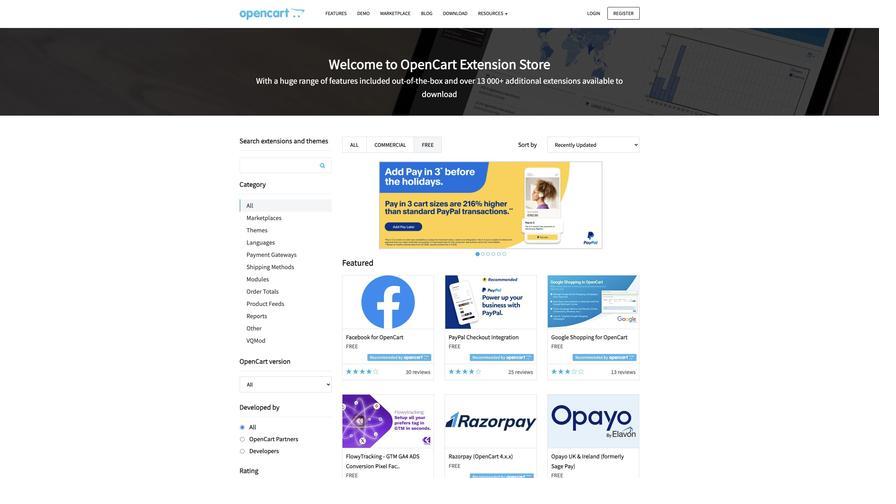Task type: vqa. For each thing, say whether or not it's contained in the screenshot.
the leftmost Can
no



Task type: locate. For each thing, give the bounding box(es) containing it.
reviews for paypal checkout integration
[[515, 369, 533, 376]]

product feeds
[[247, 300, 284, 308]]

all for marketplaces
[[247, 202, 253, 210]]

1 horizontal spatial to
[[616, 75, 623, 86]]

for right "shopping"
[[596, 334, 603, 342]]

shipping methods link
[[240, 261, 332, 274]]

welcome
[[329, 55, 383, 73]]

free down facebook
[[346, 343, 358, 350]]

0 vertical spatial by
[[531, 141, 537, 149]]

1 for from the left
[[371, 334, 378, 342]]

pay)
[[565, 463, 576, 471]]

1 horizontal spatial star light o image
[[476, 369, 481, 375]]

all for commercial
[[350, 142, 359, 149]]

0 horizontal spatial by
[[272, 403, 280, 412]]

star light o image down facebook for opencart free
[[373, 369, 379, 375]]

5 star light image from the left
[[469, 369, 475, 375]]

by
[[531, 141, 537, 149], [272, 403, 280, 412]]

opayo uk & ireland (formerly sage pay) link
[[552, 453, 624, 471]]

1 horizontal spatial all link
[[342, 137, 367, 153]]

order totals link
[[240, 286, 332, 298]]

star light image
[[353, 369, 359, 375], [366, 369, 372, 375], [456, 369, 461, 375], [462, 369, 468, 375], [469, 369, 475, 375], [558, 369, 564, 375], [565, 369, 571, 375]]

1 vertical spatial to
[[616, 75, 623, 86]]

2 star light o image from the left
[[579, 369, 584, 375]]

13
[[477, 75, 485, 86], [611, 369, 617, 376]]

shipping
[[247, 263, 270, 271]]

0 vertical spatial 13
[[477, 75, 485, 86]]

themes
[[247, 226, 268, 235]]

free inside the razorpay (opencart 4.x.x) free
[[449, 463, 461, 470]]

other link
[[240, 323, 332, 335]]

1 reviews from the left
[[413, 369, 431, 376]]

facebook for opencart link
[[346, 334, 404, 342]]

extensions
[[543, 75, 581, 86], [261, 137, 292, 145]]

1 star light o image from the left
[[373, 369, 379, 375]]

marketplace
[[380, 10, 411, 17]]

all
[[350, 142, 359, 149], [247, 202, 253, 210], [249, 424, 256, 432]]

search extensions and themes
[[240, 137, 328, 145]]

sort
[[518, 141, 530, 149]]

sort by
[[518, 141, 537, 149]]

2 for from the left
[[596, 334, 603, 342]]

by for sort by
[[531, 141, 537, 149]]

the-
[[416, 75, 430, 86]]

1 star light image from the left
[[346, 369, 352, 375]]

and right box in the top of the page
[[445, 75, 458, 86]]

0 horizontal spatial star light o image
[[572, 369, 577, 375]]

None text field
[[240, 158, 331, 173]]

developed by
[[240, 403, 280, 412]]

star light o image
[[373, 369, 379, 375], [476, 369, 481, 375]]

0 vertical spatial to
[[386, 55, 398, 73]]

2 reviews from the left
[[515, 369, 533, 376]]

1 vertical spatial 13
[[611, 369, 617, 376]]

30
[[406, 369, 412, 376]]

1 horizontal spatial 13
[[611, 369, 617, 376]]

3 reviews from the left
[[618, 369, 636, 376]]

-
[[383, 453, 385, 461]]

1 horizontal spatial extensions
[[543, 75, 581, 86]]

extensions down the store
[[543, 75, 581, 86]]

ga4
[[399, 453, 409, 461]]

1 vertical spatial extensions
[[261, 137, 292, 145]]

opencart right facebook
[[380, 334, 404, 342]]

modules
[[247, 276, 269, 284]]

razorpay
[[449, 453, 472, 461]]

0 vertical spatial all
[[350, 142, 359, 149]]

25 reviews
[[509, 369, 533, 376]]

4 star light image from the left
[[462, 369, 468, 375]]

opencart extensions image
[[240, 7, 305, 20]]

3 star light image from the left
[[449, 369, 455, 375]]

star light o image for for
[[373, 369, 379, 375]]

free down razorpay
[[449, 463, 461, 470]]

free inside facebook for opencart free
[[346, 343, 358, 350]]

commercial
[[375, 142, 406, 149]]

paypal checkout integration free
[[449, 334, 519, 350]]

opencart partners
[[249, 436, 298, 444]]

all link for commercial
[[342, 137, 367, 153]]

facebook
[[346, 334, 370, 342]]

0 vertical spatial and
[[445, 75, 458, 86]]

2 star light image from the left
[[360, 369, 365, 375]]

included
[[360, 75, 390, 86]]

and left "themes"
[[294, 137, 305, 145]]

by for developed by
[[272, 403, 280, 412]]

login link
[[582, 7, 607, 20]]

reviews
[[413, 369, 431, 376], [515, 369, 533, 376], [618, 369, 636, 376]]

to
[[386, 55, 398, 73], [616, 75, 623, 86]]

developed
[[240, 403, 271, 412]]

reports link
[[240, 310, 332, 323]]

0 vertical spatial extensions
[[543, 75, 581, 86]]

rating
[[240, 467, 259, 476]]

for inside facebook for opencart free
[[371, 334, 378, 342]]

star light o image
[[572, 369, 577, 375], [579, 369, 584, 375]]

0 vertical spatial all link
[[342, 137, 367, 153]]

for inside google shopping for opencart free
[[596, 334, 603, 342]]

to up out-
[[386, 55, 398, 73]]

developers
[[249, 448, 279, 456]]

by right developed
[[272, 403, 280, 412]]

opencart inside welcome to opencart extension store with a huge range of features included out-of-the-box and over 13 000+ additional extensions available to download
[[401, 55, 457, 73]]

to right available
[[616, 75, 623, 86]]

and
[[445, 75, 458, 86], [294, 137, 305, 145]]

languages link
[[240, 237, 332, 249]]

1 vertical spatial by
[[272, 403, 280, 412]]

1 horizontal spatial for
[[596, 334, 603, 342]]

1 vertical spatial all
[[247, 202, 253, 210]]

product
[[247, 300, 268, 308]]

paypal
[[449, 334, 465, 342]]

payment
[[247, 251, 270, 259]]

languages
[[247, 239, 275, 247]]

box
[[430, 75, 443, 86]]

for right facebook
[[371, 334, 378, 342]]

store
[[520, 55, 551, 73]]

star light image
[[346, 369, 352, 375], [360, 369, 365, 375], [449, 369, 455, 375], [552, 369, 557, 375]]

free down paypal
[[449, 343, 461, 350]]

extensions inside welcome to opencart extension store with a huge range of features included out-of-the-box and over 13 000+ additional extensions available to download
[[543, 75, 581, 86]]

0 horizontal spatial all link
[[240, 200, 332, 212]]

features
[[326, 10, 347, 17]]

integration
[[492, 334, 519, 342]]

1 star light o image from the left
[[572, 369, 577, 375]]

free inside paypal checkout integration free
[[449, 343, 461, 350]]

flowytracking - gtm ga4 ads conversion pixel fac.. image
[[343, 396, 434, 449]]

register
[[614, 10, 634, 16]]

2 star light image from the left
[[366, 369, 372, 375]]

paypal checkout integration image
[[445, 276, 537, 329]]

0 horizontal spatial for
[[371, 334, 378, 342]]

reviews for facebook for opencart
[[413, 369, 431, 376]]

marketplaces link
[[240, 212, 332, 224]]

free down google
[[552, 343, 564, 350]]

1 horizontal spatial star light o image
[[579, 369, 584, 375]]

opencart inside facebook for opencart free
[[380, 334, 404, 342]]

opayo
[[552, 453, 568, 461]]

0 horizontal spatial and
[[294, 137, 305, 145]]

1 horizontal spatial reviews
[[515, 369, 533, 376]]

payment gateways
[[247, 251, 297, 259]]

category
[[240, 180, 266, 189]]

register link
[[608, 7, 640, 20]]

login
[[588, 10, 601, 16]]

by right sort
[[531, 141, 537, 149]]

marketplace link
[[375, 7, 416, 20]]

commercial link
[[367, 137, 414, 153]]

other
[[247, 325, 262, 333]]

0 horizontal spatial reviews
[[413, 369, 431, 376]]

partners
[[276, 436, 298, 444]]

uk
[[569, 453, 576, 461]]

None radio
[[240, 438, 245, 442]]

razorpay (opencart 4.x.x) free
[[449, 453, 513, 470]]

opencart up developers
[[249, 436, 275, 444]]

star light o image down paypal checkout integration free
[[476, 369, 481, 375]]

None radio
[[240, 426, 245, 430], [240, 450, 245, 454], [240, 426, 245, 430], [240, 450, 245, 454]]

with
[[256, 75, 272, 86]]

huge
[[280, 75, 297, 86]]

2 star light o image from the left
[[476, 369, 481, 375]]

and inside welcome to opencart extension store with a huge range of features included out-of-the-box and over 13 000+ additional extensions available to download
[[445, 75, 458, 86]]

opencart up the the- at left
[[401, 55, 457, 73]]

totals
[[263, 288, 279, 296]]

all link
[[342, 137, 367, 153], [240, 200, 332, 212]]

0 horizontal spatial star light o image
[[373, 369, 379, 375]]

of-
[[407, 75, 416, 86]]

1 horizontal spatial and
[[445, 75, 458, 86]]

13 inside welcome to opencart extension store with a huge range of features included out-of-the-box and over 13 000+ additional extensions available to download
[[477, 75, 485, 86]]

feeds
[[269, 300, 284, 308]]

4.x.x)
[[500, 453, 513, 461]]

0 horizontal spatial 13
[[477, 75, 485, 86]]

4 star light image from the left
[[552, 369, 557, 375]]

1 vertical spatial all link
[[240, 200, 332, 212]]

1 horizontal spatial by
[[531, 141, 537, 149]]

extensions right search
[[261, 137, 292, 145]]

search image
[[320, 163, 325, 169]]

opencart right "shopping"
[[604, 334, 628, 342]]

2 horizontal spatial reviews
[[618, 369, 636, 376]]



Task type: describe. For each thing, give the bounding box(es) containing it.
free
[[422, 142, 434, 149]]

6 star light image from the left
[[558, 369, 564, 375]]

download link
[[438, 7, 473, 20]]

vqmod link
[[240, 335, 332, 347]]

blog
[[421, 10, 433, 17]]

google shopping for opencart image
[[548, 276, 639, 329]]

marketplaces
[[247, 214, 282, 222]]

ireland
[[582, 453, 600, 461]]

resources
[[478, 10, 505, 17]]

google shopping for opencart link
[[552, 334, 628, 342]]

2 vertical spatial all
[[249, 424, 256, 432]]

star light o image for checkout
[[476, 369, 481, 375]]

blog link
[[416, 7, 438, 20]]

extension
[[460, 55, 517, 73]]

version
[[269, 357, 291, 366]]

star light image for google
[[552, 369, 557, 375]]

(opencart
[[473, 453, 499, 461]]

modules link
[[240, 274, 332, 286]]

google
[[552, 334, 569, 342]]

000+
[[487, 75, 504, 86]]

welcome to opencart extension store with a huge range of features included out-of-the-box and over 13 000+ additional extensions available to download
[[256, 55, 623, 100]]

demo
[[357, 10, 370, 17]]

additional
[[506, 75, 542, 86]]

25
[[509, 369, 514, 376]]

a
[[274, 75, 278, 86]]

opencart version
[[240, 357, 291, 366]]

search
[[240, 137, 260, 145]]

reports
[[247, 313, 267, 321]]

flowytracking
[[346, 453, 382, 461]]

themes
[[306, 137, 328, 145]]

opayo uk & ireland (formerly sage pay) image
[[548, 396, 639, 449]]

0 horizontal spatial extensions
[[261, 137, 292, 145]]

free for facebook for opencart
[[346, 343, 358, 350]]

available
[[583, 75, 614, 86]]

resources link
[[473, 7, 513, 20]]

razorpay (opencart 4.x.x) link
[[449, 453, 513, 461]]

fac..
[[389, 463, 400, 471]]

conversion
[[346, 463, 374, 471]]

(formerly
[[601, 453, 624, 461]]

shipping methods
[[247, 263, 294, 271]]

product feeds link
[[240, 298, 332, 310]]

paypal payment gateway image
[[379, 162, 603, 250]]

paypal checkout integration link
[[449, 334, 519, 342]]

free link
[[414, 137, 442, 153]]

reviews for google shopping for opencart
[[618, 369, 636, 376]]

payment gateways link
[[240, 249, 332, 261]]

star light image for paypal
[[449, 369, 455, 375]]

7 star light image from the left
[[565, 369, 571, 375]]

sage
[[552, 463, 564, 471]]

razorpay (opencart 4.x.x) image
[[445, 396, 537, 449]]

download
[[422, 89, 457, 100]]

free inside google shopping for opencart free
[[552, 343, 564, 350]]

order totals
[[247, 288, 279, 296]]

facebook for opencart image
[[343, 276, 434, 329]]

flowytracking - gtm ga4 ads conversion pixel fac..
[[346, 453, 420, 471]]

opayo uk & ireland (formerly sage pay)
[[552, 453, 624, 471]]

0 horizontal spatial to
[[386, 55, 398, 73]]

all link for marketplaces
[[240, 200, 332, 212]]

out-
[[392, 75, 407, 86]]

range
[[299, 75, 319, 86]]

shopping
[[570, 334, 594, 342]]

1 star light image from the left
[[353, 369, 359, 375]]

star light image for facebook
[[346, 369, 352, 375]]

checkout
[[467, 334, 490, 342]]

1 vertical spatial and
[[294, 137, 305, 145]]

&
[[577, 453, 581, 461]]

methods
[[272, 263, 294, 271]]

flowytracking - gtm ga4 ads conversion pixel fac.. link
[[346, 453, 420, 471]]

features
[[329, 75, 358, 86]]

over
[[460, 75, 475, 86]]

google shopping for opencart free
[[552, 334, 628, 350]]

pixel
[[376, 463, 387, 471]]

themes link
[[240, 224, 332, 237]]

features link
[[320, 7, 352, 20]]

featured
[[342, 258, 374, 269]]

3 star light image from the left
[[456, 369, 461, 375]]

gateways
[[271, 251, 297, 259]]

vqmod
[[247, 337, 266, 345]]

ads
[[410, 453, 420, 461]]

of
[[321, 75, 328, 86]]

free for razorpay (opencart 4.x.x)
[[449, 463, 461, 470]]

opencart down vqmod
[[240, 357, 268, 366]]

free for paypal checkout integration
[[449, 343, 461, 350]]

opencart inside google shopping for opencart free
[[604, 334, 628, 342]]



